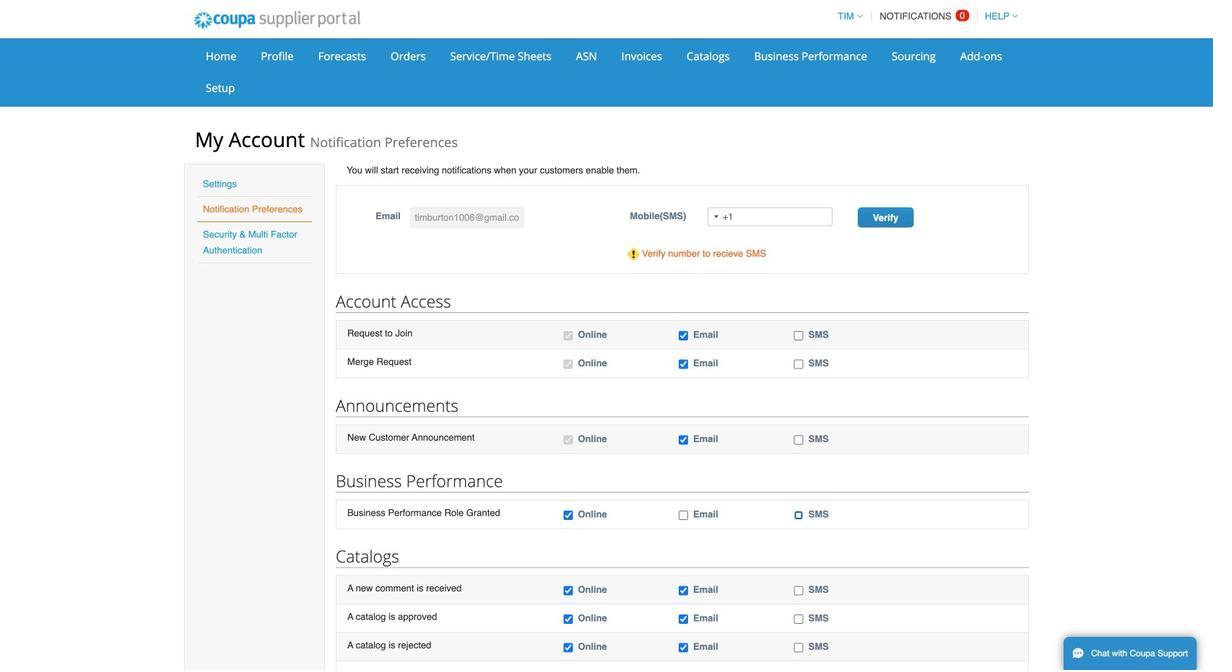 Task type: describe. For each thing, give the bounding box(es) containing it.
+1 201-555-0123 text field
[[708, 208, 833, 226]]



Task type: vqa. For each thing, say whether or not it's contained in the screenshot.
Name to the middle
no



Task type: locate. For each thing, give the bounding box(es) containing it.
None text field
[[410, 208, 524, 228]]

None checkbox
[[679, 332, 688, 341], [564, 360, 573, 370], [679, 360, 688, 370], [794, 360, 804, 370], [564, 436, 573, 445], [564, 511, 573, 521], [794, 511, 804, 521], [564, 587, 573, 596], [679, 587, 688, 596], [564, 615, 573, 625], [679, 615, 688, 625], [794, 615, 804, 625], [564, 644, 573, 653], [794, 644, 804, 653], [679, 332, 688, 341], [564, 360, 573, 370], [679, 360, 688, 370], [794, 360, 804, 370], [564, 436, 573, 445], [564, 511, 573, 521], [794, 511, 804, 521], [564, 587, 573, 596], [679, 587, 688, 596], [564, 615, 573, 625], [679, 615, 688, 625], [794, 615, 804, 625], [564, 644, 573, 653], [794, 644, 804, 653]]

navigation
[[832, 2, 1018, 30]]

coupa supplier portal image
[[184, 2, 370, 38]]

None checkbox
[[564, 332, 573, 341], [794, 332, 804, 341], [679, 436, 688, 445], [794, 436, 804, 445], [679, 511, 688, 521], [794, 587, 804, 596], [679, 644, 688, 653], [564, 332, 573, 341], [794, 332, 804, 341], [679, 436, 688, 445], [794, 436, 804, 445], [679, 511, 688, 521], [794, 587, 804, 596], [679, 644, 688, 653]]



